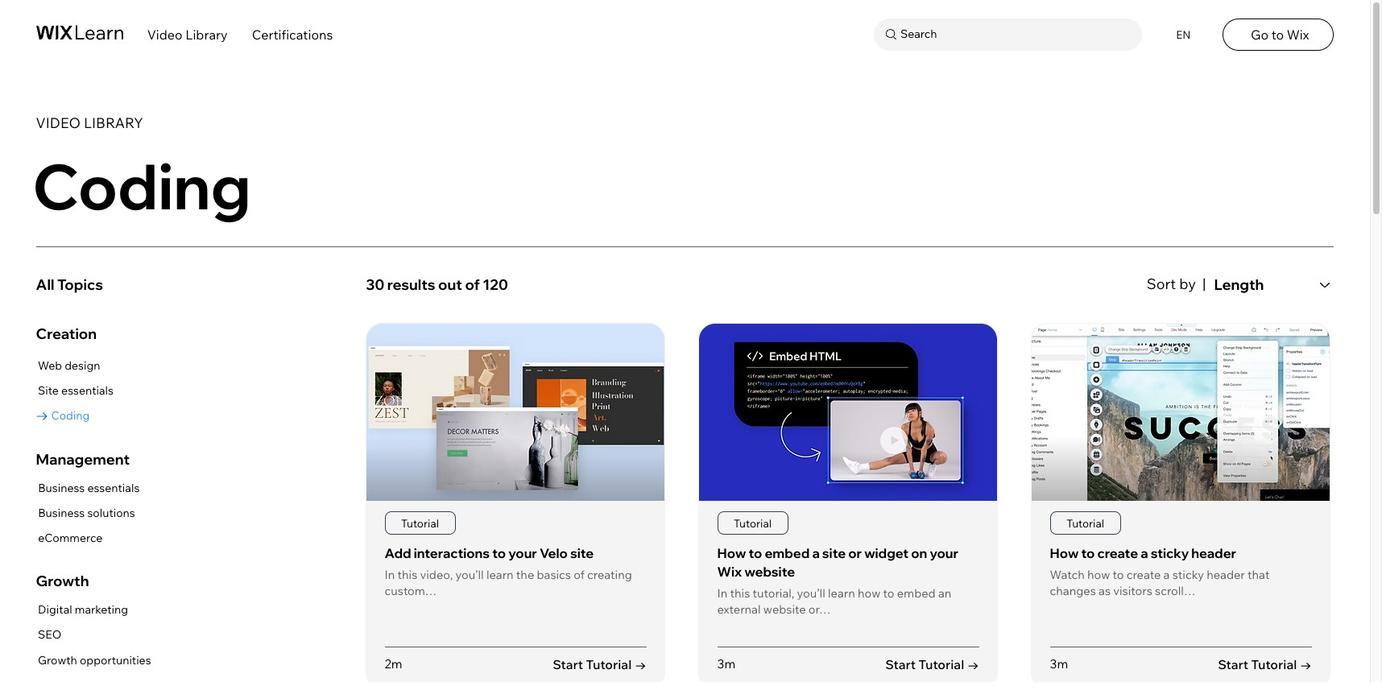 Task type: locate. For each thing, give the bounding box(es) containing it.
0 horizontal spatial list item
[[366, 323, 666, 682]]

to up watch
[[1081, 546, 1095, 562]]

website down tutorial,
[[764, 602, 806, 617]]

your right on
[[930, 546, 959, 562]]

wix up external
[[717, 564, 742, 580]]

2m
[[385, 656, 402, 672]]

embed
[[765, 546, 810, 562], [897, 585, 936, 601]]

watch
[[1050, 567, 1085, 582]]

1 horizontal spatial this
[[730, 585, 750, 601]]

0 horizontal spatial site
[[570, 546, 594, 562]]

how inside how to embed a site or widget on your wix website in this tutorial, you'll learn how to embed an external website or…
[[717, 546, 746, 562]]

site left or
[[822, 546, 846, 562]]

0 horizontal spatial a
[[812, 546, 820, 562]]

create up as
[[1098, 546, 1138, 562]]

a inside how to embed a site or widget on your wix website in this tutorial, you'll learn how to embed an external website or…
[[812, 546, 820, 562]]

list item containing how to create a sticky header
[[1031, 323, 1331, 682]]

business
[[38, 481, 85, 495], [38, 506, 85, 520]]

1 vertical spatial coding
[[51, 408, 90, 423]]

video,
[[420, 567, 453, 582]]

embed left 'an'
[[897, 585, 936, 601]]

start tutorial → for add interactions to your velo site
[[553, 656, 647, 673]]

start for add interactions to your velo site
[[553, 656, 583, 673]]

2 how from the left
[[1050, 546, 1079, 562]]

1 horizontal spatial of
[[574, 567, 585, 582]]

your
[[509, 546, 537, 562], [930, 546, 959, 562]]

→ for add interactions to your velo site
[[635, 656, 647, 673]]

how for how to create a sticky header
[[1050, 546, 1079, 562]]

to right go
[[1272, 26, 1284, 43]]

design
[[65, 358, 100, 373]]

wix
[[1287, 26, 1309, 43], [717, 564, 742, 580]]

1 start from the left
[[553, 656, 583, 673]]

how to embed a site or widget on your wix website image
[[699, 324, 997, 501]]

coding list item
[[36, 406, 114, 426]]

1 vertical spatial sticky
[[1173, 567, 1204, 582]]

2 horizontal spatial →
[[1300, 656, 1312, 673]]

2 site from the left
[[822, 546, 846, 562]]

growth down seo
[[38, 653, 77, 668]]

3m
[[717, 656, 736, 672], [1050, 656, 1068, 672]]

essentials for site essentials
[[61, 383, 114, 398]]

1 horizontal spatial 3m
[[1050, 656, 1068, 672]]

management
[[36, 450, 130, 468]]

2 start tutorial → from the left
[[885, 656, 979, 673]]

3 start tutorial → button from the left
[[1218, 656, 1312, 674]]

3m down external
[[717, 656, 736, 672]]

in down add
[[385, 567, 395, 582]]

2 → from the left
[[967, 656, 979, 673]]

in
[[385, 567, 395, 582], [717, 585, 728, 601]]

this up custom…
[[398, 567, 418, 582]]

seo list item
[[36, 626, 151, 646]]

library
[[185, 26, 228, 43]]

0 vertical spatial essentials
[[61, 383, 114, 398]]

website
[[745, 564, 795, 580], [764, 602, 806, 617]]

1 vertical spatial you'll
[[797, 585, 826, 601]]

how inside how to create a sticky header watch how to create a sticky header that changes as visitors scroll…
[[1050, 546, 1079, 562]]

the
[[516, 567, 534, 582]]

0 vertical spatial sticky
[[1151, 546, 1189, 562]]

growth opportunities
[[38, 653, 151, 668]]

how
[[717, 546, 746, 562], [1050, 546, 1079, 562]]

in inside how to embed a site or widget on your wix website in this tutorial, you'll learn how to embed an external website or…
[[717, 585, 728, 601]]

1 horizontal spatial start
[[885, 656, 916, 673]]

list containing web design
[[36, 356, 114, 426]]

1 horizontal spatial list item
[[699, 323, 998, 682]]

2 your from the left
[[930, 546, 959, 562]]

video library
[[36, 114, 143, 131]]

list
[[366, 323, 1334, 682], [36, 356, 114, 426], [36, 478, 140, 549], [36, 600, 151, 671]]

→
[[635, 656, 647, 673], [967, 656, 979, 673], [1300, 656, 1312, 673]]

create up visitors
[[1127, 567, 1161, 582]]

all
[[36, 276, 54, 294]]

learn
[[486, 567, 514, 582], [828, 585, 855, 601]]

0 vertical spatial this
[[398, 567, 418, 582]]

how up as
[[1088, 567, 1110, 582]]

learn up or… in the right of the page
[[828, 585, 855, 601]]

growth for growth
[[36, 572, 89, 591]]

2 horizontal spatial start tutorial →
[[1218, 656, 1312, 673]]

opportunities
[[80, 653, 151, 668]]

digital
[[38, 603, 72, 617]]

your inside how to embed a site or widget on your wix website in this tutorial, you'll learn how to embed an external website or…
[[930, 546, 959, 562]]

header
[[1192, 546, 1237, 562], [1207, 567, 1245, 582]]

0 vertical spatial how
[[1088, 567, 1110, 582]]

sort
[[1147, 275, 1176, 293]]

coding inside button
[[51, 408, 90, 423]]

sticky
[[1151, 546, 1189, 562], [1173, 567, 1204, 582]]

business solutions list item
[[36, 503, 140, 524]]

2 business from the top
[[38, 506, 85, 520]]

|
[[1203, 275, 1206, 293]]

0 horizontal spatial →
[[635, 656, 647, 673]]

digital marketing list item
[[36, 600, 151, 621]]

3 list item from the left
[[1031, 323, 1331, 682]]

you'll
[[456, 567, 484, 582], [797, 585, 826, 601]]

of right basics
[[574, 567, 585, 582]]

a left or
[[812, 546, 820, 562]]

0 vertical spatial wix
[[1287, 26, 1309, 43]]

web design button
[[36, 356, 114, 376]]

ecommerce
[[38, 531, 103, 545]]

0 vertical spatial of
[[465, 276, 480, 294]]

header up scroll…
[[1192, 546, 1237, 562]]

seo
[[38, 628, 62, 642]]

→ for how to embed a site or widget on your wix website
[[967, 656, 979, 673]]

how to create a sticky header link
[[1050, 546, 1237, 562]]

1 vertical spatial learn
[[828, 585, 855, 601]]

3 start from the left
[[1218, 656, 1249, 673]]

1 how from the left
[[717, 546, 746, 562]]

a
[[812, 546, 820, 562], [1141, 546, 1148, 562], [1164, 567, 1170, 582]]

1 horizontal spatial a
[[1141, 546, 1148, 562]]

2 3m from the left
[[1050, 656, 1068, 672]]

tutorial,
[[753, 585, 795, 601]]

1 vertical spatial embed
[[897, 585, 936, 601]]

in up external
[[717, 585, 728, 601]]

2 horizontal spatial list item
[[1031, 323, 1331, 682]]

1 horizontal spatial how
[[1050, 546, 1079, 562]]

3 start tutorial → from the left
[[1218, 656, 1312, 673]]

how
[[1088, 567, 1110, 582], [858, 585, 881, 601]]

1 horizontal spatial start tutorial → button
[[885, 656, 979, 674]]

how up external
[[717, 546, 746, 562]]

0 horizontal spatial you'll
[[456, 567, 484, 582]]

how for how to embed a site or widget on your wix website
[[717, 546, 746, 562]]

visitors
[[1114, 583, 1153, 599]]

business up business solutions
[[38, 481, 85, 495]]

business up ecommerce
[[38, 506, 85, 520]]

start tutorial → button for add interactions to your velo site
[[553, 656, 647, 674]]

list containing business essentials
[[36, 478, 140, 549]]

business essentials list item
[[36, 478, 140, 498]]

essentials
[[61, 383, 114, 398], [87, 481, 140, 495]]

0 horizontal spatial learn
[[486, 567, 514, 582]]

1 site from the left
[[570, 546, 594, 562]]

how up watch
[[1050, 546, 1079, 562]]

coding down library
[[32, 147, 251, 225]]

0 horizontal spatial 3m
[[717, 656, 736, 672]]

3m down "changes"
[[1050, 656, 1068, 672]]

site
[[570, 546, 594, 562], [822, 546, 846, 562]]

this
[[398, 567, 418, 582], [730, 585, 750, 601]]

list containing digital marketing
[[36, 600, 151, 671]]

→ for how to create a sticky header
[[1300, 656, 1312, 673]]

growth
[[36, 572, 89, 591], [38, 653, 77, 668]]

1 horizontal spatial start tutorial →
[[885, 656, 979, 673]]

a up scroll…
[[1164, 567, 1170, 582]]

of inside the 'add interactions to your velo site in this video, you'll learn the basics of creating custom…'
[[574, 567, 585, 582]]

tutorial
[[401, 516, 439, 530], [734, 516, 772, 530], [1067, 516, 1105, 530], [586, 656, 632, 673], [919, 656, 965, 673], [1252, 656, 1297, 673]]

embed up tutorial,
[[765, 546, 810, 562]]

wix right go
[[1287, 26, 1309, 43]]

business essentials button
[[36, 478, 140, 498]]

to
[[1272, 26, 1284, 43], [492, 546, 506, 562], [749, 546, 762, 562], [1081, 546, 1095, 562], [1113, 567, 1124, 582], [883, 585, 895, 601]]

0 horizontal spatial start tutorial → button
[[553, 656, 647, 674]]

0 horizontal spatial your
[[509, 546, 537, 562]]

1 vertical spatial wix
[[717, 564, 742, 580]]

0 horizontal spatial start tutorial →
[[553, 656, 647, 673]]

menu bar
[[0, 0, 1370, 65]]

1 horizontal spatial site
[[822, 546, 846, 562]]

1 horizontal spatial how
[[1088, 567, 1110, 582]]

start for how to create a sticky header
[[1218, 656, 1249, 673]]

essentials for business essentials
[[87, 481, 140, 495]]

1 vertical spatial this
[[730, 585, 750, 601]]

business inside list item
[[38, 506, 85, 520]]

1 business from the top
[[38, 481, 85, 495]]

three stylish web pages demonstrate the interactions people can add to their sites using velo. image
[[367, 324, 665, 501]]

to up visitors
[[1113, 567, 1124, 582]]

1 vertical spatial create
[[1127, 567, 1161, 582]]

a for embed
[[812, 546, 820, 562]]

interactions
[[414, 546, 490, 562]]

1 start tutorial → button from the left
[[553, 656, 647, 674]]

site inside how to embed a site or widget on your wix website in this tutorial, you'll learn how to embed an external website or…
[[822, 546, 846, 562]]

0 horizontal spatial how
[[858, 585, 881, 601]]

header left 'that'
[[1207, 567, 1245, 582]]

0 vertical spatial business
[[38, 481, 85, 495]]

site right velo
[[570, 546, 594, 562]]

0 vertical spatial in
[[385, 567, 395, 582]]

1 vertical spatial of
[[574, 567, 585, 582]]

coding
[[32, 147, 251, 225], [51, 408, 90, 423]]

2 start from the left
[[885, 656, 916, 673]]

1 horizontal spatial you'll
[[797, 585, 826, 601]]

1 3m from the left
[[717, 656, 736, 672]]

1 vertical spatial in
[[717, 585, 728, 601]]

of
[[465, 276, 480, 294], [574, 567, 585, 582]]

1 horizontal spatial →
[[967, 656, 979, 673]]

library
[[84, 114, 143, 131]]

web design list item
[[36, 356, 114, 376]]

as
[[1099, 583, 1111, 599]]

of right out at the left top of page
[[465, 276, 480, 294]]

a up visitors
[[1141, 546, 1148, 562]]

1 vertical spatial essentials
[[87, 481, 140, 495]]

site inside the 'add interactions to your velo site in this video, you'll learn the basics of creating custom…'
[[570, 546, 594, 562]]

essentials down design
[[61, 383, 114, 398]]

this up external
[[730, 585, 750, 601]]

to right interactions
[[492, 546, 506, 562]]

solutions
[[87, 506, 135, 520]]

0 vertical spatial embed
[[765, 546, 810, 562]]

list for management
[[36, 478, 140, 549]]

learn down add interactions to your velo site link
[[486, 567, 514, 582]]

you'll up or… in the right of the page
[[797, 585, 826, 601]]

site essentials
[[38, 383, 114, 398]]

1 list item from the left
[[366, 323, 666, 682]]

1 vertical spatial growth
[[38, 653, 77, 668]]

0 horizontal spatial start
[[553, 656, 583, 673]]

2 horizontal spatial start
[[1218, 656, 1249, 673]]

start tutorial → button
[[553, 656, 647, 674], [885, 656, 979, 674], [1218, 656, 1312, 674]]

your up the
[[509, 546, 537, 562]]

certifications
[[252, 26, 333, 43]]

create
[[1098, 546, 1138, 562], [1127, 567, 1161, 582]]

video library link
[[147, 26, 228, 43]]

growth inside button
[[38, 653, 77, 668]]

topics
[[57, 276, 103, 294]]

1 vertical spatial business
[[38, 506, 85, 520]]

how down or
[[858, 585, 881, 601]]

2 start tutorial → button from the left
[[885, 656, 979, 674]]

1 vertical spatial how
[[858, 585, 881, 601]]

to down widget
[[883, 585, 895, 601]]

how to embed a site or widget on your wix website link
[[717, 546, 959, 580]]

3 → from the left
[[1300, 656, 1312, 673]]

0 horizontal spatial in
[[385, 567, 395, 582]]

1 → from the left
[[635, 656, 647, 673]]

start tutorial →
[[553, 656, 647, 673], [885, 656, 979, 673], [1218, 656, 1312, 673]]

1 your from the left
[[509, 546, 537, 562]]

start tutorial → button for how to create a sticky header
[[1218, 656, 1312, 674]]

business inside list item
[[38, 481, 85, 495]]

1 horizontal spatial your
[[930, 546, 959, 562]]

0 horizontal spatial wix
[[717, 564, 742, 580]]

filtered results region
[[366, 268, 1347, 682]]

website up tutorial,
[[745, 564, 795, 580]]

growth up digital
[[36, 572, 89, 591]]

go to wix link
[[1223, 18, 1334, 51]]

coding down site essentials button
[[51, 408, 90, 423]]

0 vertical spatial learn
[[486, 567, 514, 582]]

you'll down interactions
[[456, 567, 484, 582]]

growth opportunities button
[[36, 651, 151, 671]]

how to create a sticky header watch how to create a sticky header that changes as visitors scroll…
[[1050, 546, 1270, 599]]

list item
[[366, 323, 666, 682], [699, 323, 998, 682], [1031, 323, 1331, 682]]

web design
[[38, 358, 100, 373]]

1 horizontal spatial learn
[[828, 585, 855, 601]]

add
[[385, 546, 411, 562]]

essentials up solutions
[[87, 481, 140, 495]]

1 horizontal spatial wix
[[1287, 26, 1309, 43]]

coding button
[[36, 406, 114, 426]]

0 vertical spatial growth
[[36, 572, 89, 591]]

0 vertical spatial website
[[745, 564, 795, 580]]

velo
[[540, 546, 568, 562]]

0 vertical spatial you'll
[[456, 567, 484, 582]]

how inside how to embed a site or widget on your wix website in this tutorial, you'll learn how to embed an external website or…
[[858, 585, 881, 601]]

2 list item from the left
[[699, 323, 998, 682]]

0 horizontal spatial of
[[465, 276, 480, 294]]

0 horizontal spatial this
[[398, 567, 418, 582]]

1 start tutorial → from the left
[[553, 656, 647, 673]]

start
[[553, 656, 583, 673], [885, 656, 916, 673], [1218, 656, 1249, 673]]

1 horizontal spatial in
[[717, 585, 728, 601]]

0 horizontal spatial how
[[717, 546, 746, 562]]

2 horizontal spatial start tutorial → button
[[1218, 656, 1312, 674]]

list containing add interactions to your velo site
[[366, 323, 1334, 682]]



Task type: describe. For each thing, give the bounding box(es) containing it.
Search text field
[[897, 24, 1138, 45]]

30 results out of 120
[[366, 276, 508, 294]]

2 horizontal spatial a
[[1164, 567, 1170, 582]]

filters navigation
[[36, 268, 344, 682]]

list for creation
[[36, 356, 114, 426]]

business essentials
[[38, 481, 140, 495]]

30
[[366, 276, 384, 294]]

ecommerce button
[[36, 528, 140, 549]]

list item containing how to embed a site or widget on your wix website
[[699, 323, 998, 682]]

video library
[[147, 26, 228, 43]]

how to embed a site or widget on your wix website in this tutorial, you'll learn how to embed an external website or…
[[717, 546, 959, 617]]

a screenshot of the wix editor showing how to create a sticky header with velo. image
[[1032, 324, 1330, 501]]

start tutorial → for how to embed a site or widget on your wix website
[[885, 656, 979, 673]]

on
[[911, 546, 928, 562]]

this inside the 'add interactions to your velo site in this video, you'll learn the basics of creating custom…'
[[398, 567, 418, 582]]

learn inside the 'add interactions to your velo site in this video, you'll learn the basics of creating custom…'
[[486, 567, 514, 582]]

you'll inside how to embed a site or widget on your wix website in this tutorial, you'll learn how to embed an external website or…
[[797, 585, 826, 601]]

business solutions button
[[36, 503, 140, 524]]

en
[[1176, 28, 1191, 41]]

marketing
[[75, 603, 128, 617]]

list inside filtered results region
[[366, 323, 1334, 682]]

learn inside how to embed a site or widget on your wix website in this tutorial, you'll learn how to embed an external website or…
[[828, 585, 855, 601]]

go to wix
[[1251, 26, 1309, 43]]

business for business essentials
[[38, 481, 85, 495]]

or…
[[809, 602, 831, 617]]

add interactions to your velo site in this video, you'll learn the basics of creating custom…
[[385, 546, 632, 599]]

you'll inside the 'add interactions to your velo site in this video, you'll learn the basics of creating custom…'
[[456, 567, 484, 582]]

site essentials list item
[[36, 381, 114, 401]]

widget
[[865, 546, 909, 562]]

to up tutorial,
[[749, 546, 762, 562]]

en button
[[1166, 18, 1199, 51]]

0 horizontal spatial embed
[[765, 546, 810, 562]]

sort by  |
[[1147, 275, 1206, 293]]

1 horizontal spatial embed
[[897, 585, 936, 601]]

changes
[[1050, 583, 1096, 599]]

scroll…
[[1155, 583, 1196, 599]]

basics
[[537, 567, 571, 582]]

menu bar containing video library
[[0, 0, 1370, 65]]

growth for growth opportunities
[[38, 653, 77, 668]]

site essentials button
[[36, 381, 114, 401]]

your inside the 'add interactions to your velo site in this video, you'll learn the basics of creating custom…'
[[509, 546, 537, 562]]

business for business solutions
[[38, 506, 85, 520]]

growth opportunities list item
[[36, 651, 151, 671]]

ecommerce list item
[[36, 528, 140, 549]]

start tutorial → for how to create a sticky header
[[1218, 656, 1312, 673]]

that
[[1248, 567, 1270, 582]]

custom…
[[385, 583, 437, 599]]

0 vertical spatial create
[[1098, 546, 1138, 562]]

an
[[938, 585, 952, 601]]

web
[[38, 358, 62, 373]]

in inside the 'add interactions to your velo site in this video, you'll learn the basics of creating custom…'
[[385, 567, 395, 582]]

digital marketing button
[[36, 600, 151, 621]]

external
[[717, 602, 761, 617]]

results
[[387, 276, 436, 294]]

wix inside menu bar
[[1287, 26, 1309, 43]]

120
[[483, 276, 508, 294]]

site
[[38, 383, 59, 398]]

creating
[[587, 567, 632, 582]]

out
[[438, 276, 462, 294]]

start tutorial → button for how to embed a site or widget on your wix website
[[885, 656, 979, 674]]

go
[[1251, 26, 1269, 43]]

list item containing add interactions to your velo site
[[366, 323, 666, 682]]

business solutions
[[38, 506, 135, 520]]

digital marketing
[[38, 603, 128, 617]]

1 vertical spatial website
[[764, 602, 806, 617]]

or
[[849, 546, 862, 562]]

to inside the 'add interactions to your velo site in this video, you'll learn the basics of creating custom…'
[[492, 546, 506, 562]]

1 vertical spatial header
[[1207, 567, 1245, 582]]

seo button
[[36, 626, 151, 646]]

video
[[147, 26, 183, 43]]

list for growth
[[36, 600, 151, 671]]

add interactions to your velo site link
[[385, 546, 594, 562]]

3m for how to embed a site or widget on your wix website
[[717, 656, 736, 672]]

this inside how to embed a site or widget on your wix website in this tutorial, you'll learn how to embed an external website or…
[[730, 585, 750, 601]]

a for create
[[1141, 546, 1148, 562]]

certifications link
[[252, 26, 333, 43]]

all topics
[[36, 276, 103, 294]]

3m for how to create a sticky header
[[1050, 656, 1068, 672]]

all topics button
[[36, 268, 344, 302]]

creation
[[36, 325, 97, 343]]

wix inside how to embed a site or widget on your wix website in this tutorial, you'll learn how to embed an external website or…
[[717, 564, 742, 580]]

how inside how to create a sticky header watch how to create a sticky header that changes as visitors scroll…
[[1088, 567, 1110, 582]]

0 vertical spatial header
[[1192, 546, 1237, 562]]

start for how to embed a site or widget on your wix website
[[885, 656, 916, 673]]

0 vertical spatial coding
[[32, 147, 251, 225]]

video
[[36, 114, 81, 131]]



Task type: vqa. For each thing, say whether or not it's contained in the screenshot.


